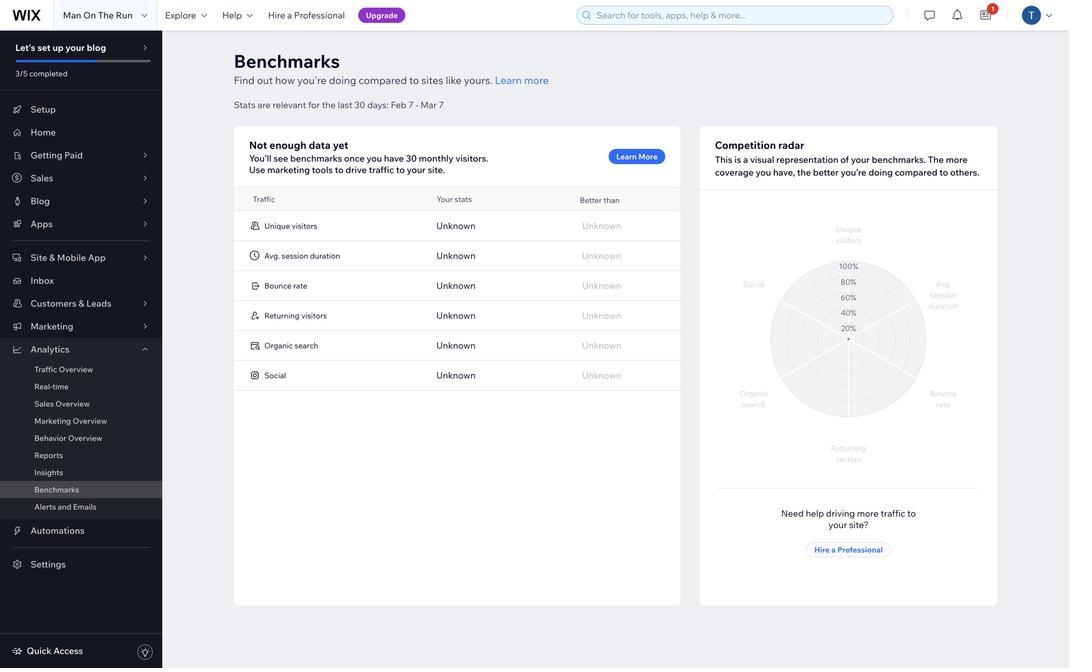 Task type: locate. For each thing, give the bounding box(es) containing it.
& inside "dropdown button"
[[79, 298, 84, 309]]

0 vertical spatial compared
[[359, 74, 407, 87]]

traffic right "driving"
[[881, 508, 906, 519]]

1 horizontal spatial compared
[[895, 167, 938, 178]]

7 left -
[[409, 99, 414, 110]]

1 horizontal spatial you
[[756, 167, 771, 178]]

0 vertical spatial traffic
[[369, 164, 394, 175]]

marketing inside dropdown button
[[31, 321, 73, 332]]

0 horizontal spatial traffic
[[34, 365, 57, 374]]

0 vertical spatial benchmarks
[[234, 50, 340, 72]]

0 horizontal spatial 7
[[409, 99, 414, 110]]

sales down real-
[[34, 399, 54, 409]]

hire down help
[[815, 545, 830, 555]]

1 vertical spatial 30
[[406, 153, 417, 164]]

0 vertical spatial visitors
[[292, 221, 317, 231]]

analytics button
[[0, 338, 162, 361]]

0 vertical spatial more
[[524, 74, 549, 87]]

traffic inside sidebar element
[[34, 365, 57, 374]]

you down visual
[[756, 167, 771, 178]]

sales button
[[0, 167, 162, 190]]

completed
[[29, 69, 68, 78]]

hire for the rightmost hire a professional link
[[815, 545, 830, 555]]

0 horizontal spatial hire
[[268, 10, 285, 21]]

1 horizontal spatial 7
[[439, 99, 444, 110]]

blog button
[[0, 190, 162, 213]]

traffic down have
[[369, 164, 394, 175]]

1 vertical spatial traffic
[[881, 508, 906, 519]]

access
[[54, 645, 83, 657]]

stats
[[234, 99, 256, 110]]

1 vertical spatial hire
[[815, 545, 830, 555]]

1 horizontal spatial benchmarks
[[234, 50, 340, 72]]

search
[[295, 341, 318, 350]]

overview up real-time link
[[59, 365, 93, 374]]

your down "driving"
[[829, 519, 847, 531]]

compared up days:
[[359, 74, 407, 87]]

0 horizontal spatial hire a professional link
[[260, 0, 353, 31]]

0 horizontal spatial the
[[98, 10, 114, 21]]

overview up behavior overview link
[[73, 416, 107, 426]]

the inside competition radar this is a visual representation of your benchmarks. the more coverage you have, the better you're doing compared to others.
[[797, 167, 811, 178]]

1 vertical spatial compared
[[895, 167, 938, 178]]

overview for behavior overview
[[68, 433, 102, 443]]

0 vertical spatial traffic
[[253, 194, 275, 204]]

not
[[249, 139, 267, 151]]

traffic up the unique
[[253, 194, 275, 204]]

session
[[282, 251, 308, 261]]

0 horizontal spatial traffic
[[369, 164, 394, 175]]

1 vertical spatial you
[[756, 167, 771, 178]]

site
[[31, 252, 47, 263]]

marketing up "behavior"
[[34, 416, 71, 426]]

help
[[806, 508, 824, 519]]

more inside competition radar this is a visual representation of your benchmarks. the more coverage you have, the better you're doing compared to others.
[[946, 154, 968, 165]]

use
[[249, 164, 265, 175]]

you left have
[[367, 153, 382, 164]]

2 vertical spatial more
[[857, 508, 879, 519]]

enough
[[269, 139, 307, 151]]

benchmarks up the 'how'
[[234, 50, 340, 72]]

0 horizontal spatial &
[[49, 252, 55, 263]]

quick
[[27, 645, 52, 657]]

marketing for marketing overview
[[34, 416, 71, 426]]

0 horizontal spatial you
[[367, 153, 382, 164]]

compared
[[359, 74, 407, 87], [895, 167, 938, 178]]

returning visitors
[[264, 311, 327, 320]]

learn more link
[[609, 149, 665, 164]]

a right the help button
[[287, 10, 292, 21]]

for
[[308, 99, 320, 110]]

1 vertical spatial hire a professional
[[815, 545, 883, 555]]

1 horizontal spatial a
[[743, 154, 748, 165]]

professional left upgrade
[[294, 10, 345, 21]]

sales up "blog"
[[31, 172, 53, 184]]

traffic
[[369, 164, 394, 175], [881, 508, 906, 519]]

is
[[735, 154, 741, 165]]

visual
[[750, 154, 774, 165]]

the right on
[[98, 10, 114, 21]]

1 horizontal spatial hire a professional
[[815, 545, 883, 555]]

overview for traffic overview
[[59, 365, 93, 374]]

more for learn
[[524, 74, 549, 87]]

marketing
[[31, 321, 73, 332], [34, 416, 71, 426]]

more right yours.
[[524, 74, 549, 87]]

your up you're
[[851, 154, 870, 165]]

benchmarks up and
[[34, 485, 79, 495]]

man on the run
[[63, 10, 133, 21]]

1 horizontal spatial learn
[[616, 152, 637, 161]]

marketing down customers
[[31, 321, 73, 332]]

2 horizontal spatial a
[[832, 545, 836, 555]]

more up site?
[[857, 508, 879, 519]]

man
[[63, 10, 81, 21]]

representation
[[776, 154, 839, 165]]

1 7 from the left
[[409, 99, 414, 110]]

0 vertical spatial &
[[49, 252, 55, 263]]

1 horizontal spatial doing
[[869, 167, 893, 178]]

your left site.
[[407, 164, 426, 175]]

1 vertical spatial &
[[79, 298, 84, 309]]

stats
[[455, 194, 472, 204]]

real-time
[[34, 382, 69, 391]]

more
[[524, 74, 549, 87], [946, 154, 968, 165], [857, 508, 879, 519]]

help button
[[215, 0, 260, 31]]

better
[[813, 167, 839, 178]]

you'll
[[249, 153, 272, 164]]

2 horizontal spatial more
[[946, 154, 968, 165]]

sales inside dropdown button
[[31, 172, 53, 184]]

1 horizontal spatial the
[[797, 167, 811, 178]]

better
[[580, 195, 602, 205]]

competition radar this is a visual representation of your benchmarks. the more coverage you have, the better you're doing compared to others.
[[715, 139, 980, 178]]

a down need help driving more traffic to your site?
[[832, 545, 836, 555]]

0 vertical spatial hire a professional
[[268, 10, 345, 21]]

1 horizontal spatial traffic
[[253, 194, 275, 204]]

Search for tools, apps, help & more... field
[[593, 6, 889, 24]]

1 horizontal spatial traffic
[[881, 508, 906, 519]]

30 inside not enough data yet you'll see benchmarks once you have 30 monthly visitors. use marketing tools to drive traffic to your site.
[[406, 153, 417, 164]]

last
[[338, 99, 353, 110]]

1 vertical spatial traffic
[[34, 365, 57, 374]]

more up others.
[[946, 154, 968, 165]]

your right up
[[66, 42, 85, 53]]

traffic overview
[[34, 365, 93, 374]]

the down representation
[[797, 167, 811, 178]]

yours.
[[464, 74, 493, 87]]

let's
[[15, 42, 35, 53]]

1 vertical spatial the
[[797, 167, 811, 178]]

your inside need help driving more traffic to your site?
[[829, 519, 847, 531]]

0 horizontal spatial learn
[[495, 74, 522, 87]]

you inside not enough data yet you'll see benchmarks once you have 30 monthly visitors. use marketing tools to drive traffic to your site.
[[367, 153, 382, 164]]

visitors right the unique
[[292, 221, 317, 231]]

driving
[[826, 508, 855, 519]]

doing up last
[[329, 74, 356, 87]]

7 right the mar
[[439, 99, 444, 110]]

0 vertical spatial doing
[[329, 74, 356, 87]]

7
[[409, 99, 414, 110], [439, 99, 444, 110]]

0 vertical spatial sales
[[31, 172, 53, 184]]

1 horizontal spatial the
[[928, 154, 944, 165]]

30 right have
[[406, 153, 417, 164]]

have,
[[773, 167, 795, 178]]

relevant
[[273, 99, 306, 110]]

1 horizontal spatial &
[[79, 298, 84, 309]]

0 horizontal spatial benchmarks
[[34, 485, 79, 495]]

traffic up real-
[[34, 365, 57, 374]]

hire for hire a professional link to the top
[[268, 10, 285, 21]]

let's set up your blog
[[15, 42, 106, 53]]

0 vertical spatial a
[[287, 10, 292, 21]]

see
[[274, 153, 288, 164]]

to inside need help driving more traffic to your site?
[[908, 508, 916, 519]]

1 horizontal spatial hire
[[815, 545, 830, 555]]

1 horizontal spatial 30
[[406, 153, 417, 164]]

you inside competition radar this is a visual representation of your benchmarks. the more coverage you have, the better you're doing compared to others.
[[756, 167, 771, 178]]

0 vertical spatial you
[[367, 153, 382, 164]]

& right site on the left top of page
[[49, 252, 55, 263]]

your
[[66, 42, 85, 53], [851, 154, 870, 165], [407, 164, 426, 175], [829, 519, 847, 531]]

0 vertical spatial the
[[322, 99, 336, 110]]

more for the
[[946, 154, 968, 165]]

& left leads
[[79, 298, 84, 309]]

0 vertical spatial hire
[[268, 10, 285, 21]]

hire
[[268, 10, 285, 21], [815, 545, 830, 555]]

unknown
[[437, 220, 476, 231], [582, 220, 621, 231], [437, 250, 476, 261], [582, 250, 621, 261], [437, 280, 476, 291], [582, 280, 621, 291], [437, 310, 476, 321], [582, 310, 621, 321], [437, 340, 476, 351], [582, 340, 621, 351], [437, 370, 476, 381], [582, 370, 621, 381]]

30 right last
[[355, 99, 365, 110]]

1 vertical spatial more
[[946, 154, 968, 165]]

on
[[83, 10, 96, 21]]

marketing overview link
[[0, 412, 162, 430]]

1 vertical spatial hire a professional link
[[807, 542, 891, 558]]

rate
[[293, 281, 307, 291]]

visitors.
[[456, 153, 489, 164]]

traffic for traffic overview
[[34, 365, 57, 374]]

insights link
[[0, 464, 162, 481]]

learn more link
[[495, 73, 549, 88]]

a right is
[[743, 154, 748, 165]]

0 horizontal spatial compared
[[359, 74, 407, 87]]

unique visitors
[[264, 221, 317, 231]]

learn more
[[616, 152, 658, 161]]

the right for
[[322, 99, 336, 110]]

1 vertical spatial visitors
[[301, 311, 327, 320]]

professional down site?
[[838, 545, 883, 555]]

doing
[[329, 74, 356, 87], [869, 167, 893, 178]]

0 horizontal spatial more
[[524, 74, 549, 87]]

blog
[[31, 195, 50, 207]]

setup
[[31, 104, 56, 115]]

1 button
[[972, 0, 1000, 31]]

0 horizontal spatial a
[[287, 10, 292, 21]]

doing down 'benchmarks.'
[[869, 167, 893, 178]]

0 horizontal spatial the
[[322, 99, 336, 110]]

hire a professional for hire a professional link to the top
[[268, 10, 345, 21]]

1 vertical spatial sales
[[34, 399, 54, 409]]

0 vertical spatial 30
[[355, 99, 365, 110]]

1 vertical spatial learn
[[616, 152, 637, 161]]

2 vertical spatial a
[[832, 545, 836, 555]]

visitors for returning visitors
[[301, 311, 327, 320]]

hire right the help button
[[268, 10, 285, 21]]

0 vertical spatial hire a professional link
[[260, 0, 353, 31]]

the right 'benchmarks.'
[[928, 154, 944, 165]]

a
[[287, 10, 292, 21], [743, 154, 748, 165], [832, 545, 836, 555]]

marketing
[[267, 164, 310, 175]]

overview up marketing overview
[[56, 399, 90, 409]]

alerts
[[34, 502, 56, 512]]

1 vertical spatial marketing
[[34, 416, 71, 426]]

learn right yours.
[[495, 74, 522, 87]]

upgrade button
[[358, 8, 406, 23]]

compared down 'benchmarks.'
[[895, 167, 938, 178]]

& inside 'dropdown button'
[[49, 252, 55, 263]]

1 horizontal spatial more
[[857, 508, 879, 519]]

1 vertical spatial benchmarks
[[34, 485, 79, 495]]

learn left more on the right top of page
[[616, 152, 637, 161]]

1 vertical spatial the
[[928, 154, 944, 165]]

0 vertical spatial professional
[[294, 10, 345, 21]]

benchmarks.
[[872, 154, 926, 165]]

overview down 'marketing overview' link
[[68, 433, 102, 443]]

marketing overview
[[34, 416, 107, 426]]

visitors up search
[[301, 311, 327, 320]]

1 vertical spatial a
[[743, 154, 748, 165]]

0 vertical spatial marketing
[[31, 321, 73, 332]]

to
[[409, 74, 419, 87], [335, 164, 344, 175], [396, 164, 405, 175], [940, 167, 948, 178], [908, 508, 916, 519]]

1 vertical spatial doing
[[869, 167, 893, 178]]

the
[[322, 99, 336, 110], [797, 167, 811, 178]]

1 horizontal spatial professional
[[838, 545, 883, 555]]

0 horizontal spatial 30
[[355, 99, 365, 110]]

reports link
[[0, 447, 162, 464]]

sales for sales overview
[[34, 399, 54, 409]]

0 vertical spatial learn
[[495, 74, 522, 87]]

-
[[416, 99, 419, 110]]

mar
[[421, 99, 437, 110]]

customers & leads button
[[0, 292, 162, 315]]

leads
[[86, 298, 111, 309]]

1 vertical spatial professional
[[838, 545, 883, 555]]

0 horizontal spatial hire a professional
[[268, 10, 345, 21]]

traffic inside not enough data yet you'll see benchmarks once you have 30 monthly visitors. use marketing tools to drive traffic to your site.
[[369, 164, 394, 175]]



Task type: describe. For each thing, give the bounding box(es) containing it.
competition
[[715, 139, 776, 151]]

settings
[[31, 559, 66, 570]]

need help driving more traffic to your site?
[[781, 508, 916, 531]]

returning
[[264, 311, 300, 320]]

duration
[[310, 251, 340, 261]]

marketing for marketing
[[31, 321, 73, 332]]

bounce
[[264, 281, 292, 291]]

upgrade
[[366, 11, 398, 20]]

social
[[264, 371, 286, 380]]

1
[[991, 5, 995, 13]]

sales for sales
[[31, 172, 53, 184]]

3/5 completed
[[15, 69, 68, 78]]

of
[[841, 154, 849, 165]]

up
[[53, 42, 64, 53]]

unique
[[264, 221, 290, 231]]

overview for sales overview
[[56, 399, 90, 409]]

1 horizontal spatial hire a professional link
[[807, 542, 891, 558]]

compared inside competition radar this is a visual representation of your benchmarks. the more coverage you have, the better you're doing compared to others.
[[895, 167, 938, 178]]

how
[[275, 74, 295, 87]]

need
[[781, 508, 804, 519]]

setup link
[[0, 98, 162, 121]]

& for customers
[[79, 298, 84, 309]]

doing inside competition radar this is a visual representation of your benchmarks. the more coverage you have, the better you're doing compared to others.
[[869, 167, 893, 178]]

site?
[[849, 519, 869, 531]]

3/5
[[15, 69, 28, 78]]

alerts and emails link
[[0, 498, 162, 516]]

customers
[[31, 298, 77, 309]]

run
[[116, 10, 133, 21]]

getting paid button
[[0, 144, 162, 167]]

you're
[[841, 167, 867, 178]]

apps
[[31, 218, 53, 229]]

app
[[88, 252, 106, 263]]

your inside not enough data yet you'll see benchmarks once you have 30 monthly visitors. use marketing tools to drive traffic to your site.
[[407, 164, 426, 175]]

more inside need help driving more traffic to your site?
[[857, 508, 879, 519]]

reports
[[34, 451, 63, 460]]

paid
[[64, 150, 83, 161]]

data
[[309, 139, 331, 151]]

traffic inside need help driving more traffic to your site?
[[881, 508, 906, 519]]

0 vertical spatial the
[[98, 10, 114, 21]]

settings link
[[0, 553, 162, 576]]

getting
[[31, 150, 62, 161]]

inbox
[[31, 275, 54, 286]]

explore
[[165, 10, 196, 21]]

sales overview link
[[0, 395, 162, 412]]

drive
[[346, 164, 367, 175]]

insights
[[34, 468, 63, 477]]

more
[[639, 152, 658, 161]]

stats are relevant for the last 30 days: feb 7 - mar 7
[[234, 99, 444, 110]]

a inside competition radar this is a visual representation of your benchmarks. the more coverage you have, the better you're doing compared to others.
[[743, 154, 748, 165]]

sites
[[421, 74, 444, 87]]

and
[[58, 502, 71, 512]]

you're
[[297, 74, 327, 87]]

your inside sidebar element
[[66, 42, 85, 53]]

benchmarks link
[[0, 481, 162, 498]]

coverage
[[715, 167, 754, 178]]

emails
[[73, 502, 97, 512]]

site.
[[428, 164, 445, 175]]

customers & leads
[[31, 298, 111, 309]]

apps button
[[0, 213, 162, 236]]

site & mobile app button
[[0, 246, 162, 269]]

organic search
[[264, 341, 318, 350]]

set
[[37, 42, 51, 53]]

alerts and emails
[[34, 502, 97, 512]]

quick access
[[27, 645, 83, 657]]

automations
[[31, 525, 85, 536]]

than
[[604, 195, 620, 205]]

once
[[344, 153, 365, 164]]

your inside competition radar this is a visual representation of your benchmarks. the more coverage you have, the better you're doing compared to others.
[[851, 154, 870, 165]]

blog
[[87, 42, 106, 53]]

your
[[437, 194, 453, 204]]

avg. session duration
[[264, 251, 340, 261]]

help
[[222, 10, 242, 21]]

are
[[258, 99, 271, 110]]

0 horizontal spatial professional
[[294, 10, 345, 21]]

2 7 from the left
[[439, 99, 444, 110]]

home link
[[0, 121, 162, 144]]

overview for marketing overview
[[73, 416, 107, 426]]

monthly
[[419, 153, 454, 164]]

like
[[446, 74, 462, 87]]

a for the rightmost hire a professional link
[[832, 545, 836, 555]]

inbox link
[[0, 269, 162, 292]]

to inside competition radar this is a visual representation of your benchmarks. the more coverage you have, the better you're doing compared to others.
[[940, 167, 948, 178]]

getting paid
[[31, 150, 83, 161]]

time
[[52, 382, 69, 391]]

benchmarks inside sidebar element
[[34, 485, 79, 495]]

your stats
[[437, 194, 472, 204]]

& for site
[[49, 252, 55, 263]]

days:
[[367, 99, 389, 110]]

this
[[715, 154, 733, 165]]

mobile
[[57, 252, 86, 263]]

traffic for traffic
[[253, 194, 275, 204]]

find out how you're doing compared to sites like yours. learn more
[[234, 74, 549, 87]]

visitors for unique visitors
[[292, 221, 317, 231]]

better than
[[580, 195, 620, 205]]

hire a professional for the rightmost hire a professional link
[[815, 545, 883, 555]]

0 horizontal spatial doing
[[329, 74, 356, 87]]

the inside competition radar this is a visual representation of your benchmarks. the more coverage you have, the better you're doing compared to others.
[[928, 154, 944, 165]]

a for hire a professional link to the top
[[287, 10, 292, 21]]

sidebar element
[[0, 31, 162, 668]]



Task type: vqa. For each thing, say whether or not it's contained in the screenshot.
Mar
yes



